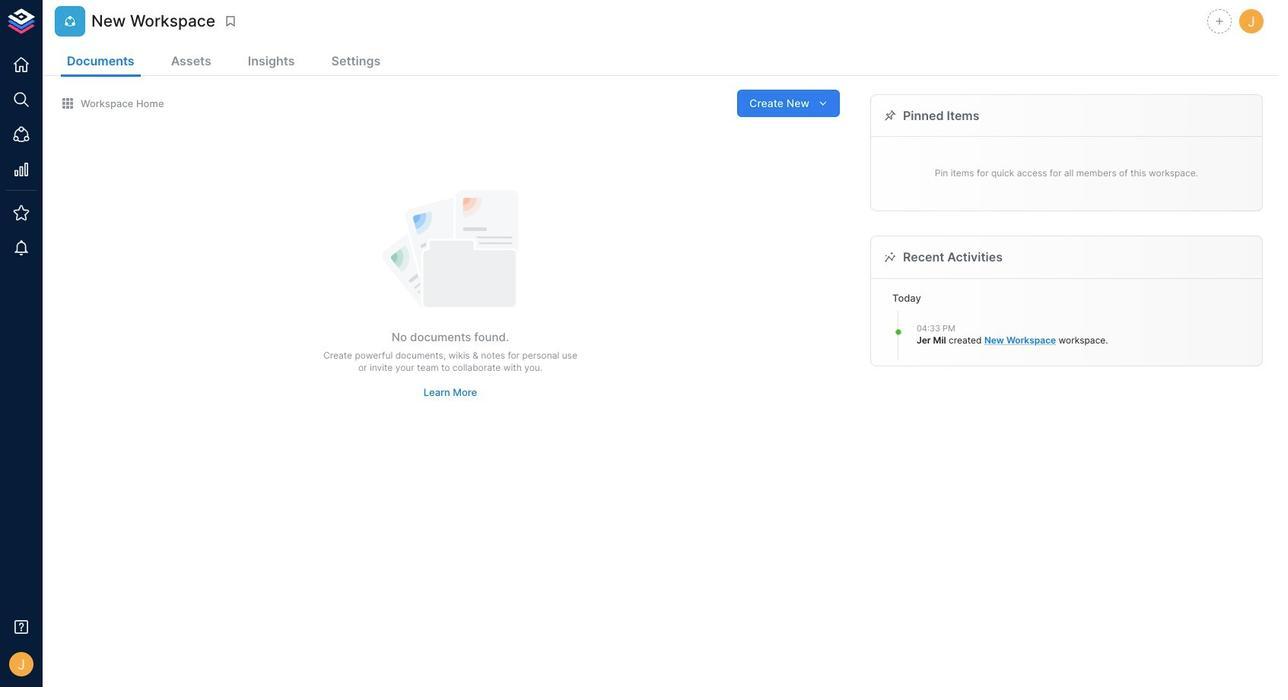 Task type: describe. For each thing, give the bounding box(es) containing it.
bookmark image
[[224, 14, 237, 28]]



Task type: vqa. For each thing, say whether or not it's contained in the screenshot.
TABLE OF CONTENTS icon
no



